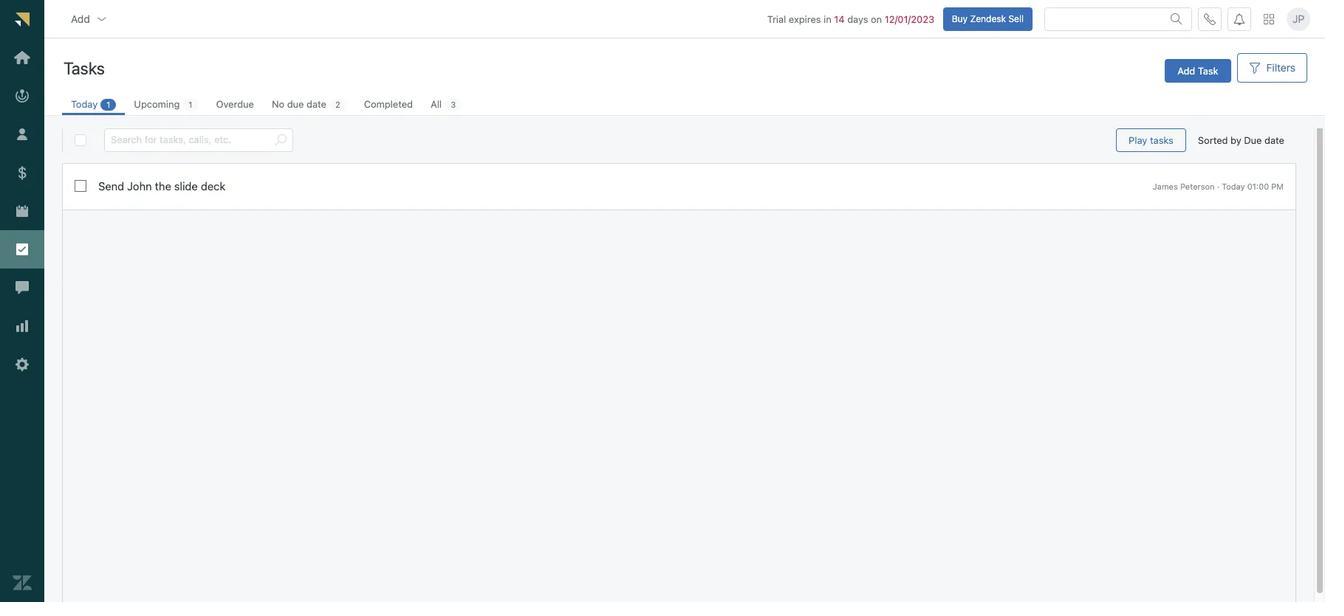 Task type: vqa. For each thing, say whether or not it's contained in the screenshot.
top Goal
no



Task type: locate. For each thing, give the bounding box(es) containing it.
2 1 from the left
[[189, 100, 192, 109]]

add task button
[[1165, 59, 1231, 83]]

1 vertical spatial add
[[1178, 65, 1195, 76]]

0 vertical spatial add
[[71, 12, 90, 25]]

3
[[451, 100, 456, 109]]

1
[[107, 100, 110, 109], [189, 100, 192, 109]]

0 horizontal spatial add
[[71, 12, 90, 25]]

james peterson · today 01:00 pm
[[1153, 182, 1284, 191]]

add left task on the top right of page
[[1178, 65, 1195, 76]]

bell image
[[1234, 13, 1245, 25]]

1 horizontal spatial today
[[1222, 182, 1245, 191]]

1 horizontal spatial add
[[1178, 65, 1195, 76]]

zendesk
[[970, 13, 1006, 24]]

expires
[[789, 13, 821, 25]]

1 horizontal spatial 1
[[189, 100, 192, 109]]

2
[[335, 100, 340, 109]]

tasks
[[1150, 134, 1174, 146]]

search image
[[1171, 13, 1183, 25], [275, 134, 287, 146]]

send john the slide deck
[[98, 180, 225, 193]]

1 horizontal spatial date
[[1265, 134, 1285, 146]]

chevron down image
[[96, 13, 108, 25]]

zendesk image
[[13, 574, 32, 593]]

in
[[824, 13, 832, 25]]

1 horizontal spatial search image
[[1171, 13, 1183, 25]]

0 horizontal spatial search image
[[275, 134, 287, 146]]

today
[[71, 98, 98, 110], [1222, 182, 1245, 191]]

0 horizontal spatial today
[[71, 98, 98, 110]]

today right the '·'
[[1222, 182, 1245, 191]]

search image down no
[[275, 134, 287, 146]]

1 for today
[[107, 100, 110, 109]]

peterson
[[1180, 182, 1215, 191]]

search image left 'calls' icon
[[1171, 13, 1183, 25]]

zendesk products image
[[1264, 14, 1274, 24]]

0 horizontal spatial 1
[[107, 100, 110, 109]]

no due date
[[272, 98, 326, 110]]

add left the chevron down icon
[[71, 12, 90, 25]]

by
[[1231, 134, 1241, 146]]

date
[[307, 98, 326, 110], [1265, 134, 1285, 146]]

the
[[155, 180, 171, 193]]

play tasks button
[[1116, 129, 1186, 152]]

today down tasks
[[71, 98, 98, 110]]

1 vertical spatial search image
[[275, 134, 287, 146]]

due
[[287, 98, 304, 110]]

on
[[871, 13, 882, 25]]

0 horizontal spatial date
[[307, 98, 326, 110]]

add
[[71, 12, 90, 25], [1178, 65, 1195, 76]]

trial
[[767, 13, 786, 25]]

1 1 from the left
[[107, 100, 110, 109]]

0 vertical spatial search image
[[1171, 13, 1183, 25]]

tasks
[[64, 58, 105, 78]]

Search for tasks, calls, etc. field
[[111, 129, 269, 151]]

12/01/2023
[[885, 13, 934, 25]]

add for add task
[[1178, 65, 1195, 76]]

0 vertical spatial today
[[71, 98, 98, 110]]

all
[[431, 98, 442, 110]]

1 for upcoming
[[189, 100, 192, 109]]

1 left the upcoming
[[107, 100, 110, 109]]

buy zendesk sell button
[[943, 7, 1033, 31]]

task
[[1198, 65, 1218, 76]]

1 right the upcoming
[[189, 100, 192, 109]]

add task
[[1178, 65, 1218, 76]]



Task type: describe. For each thing, give the bounding box(es) containing it.
play tasks
[[1129, 134, 1174, 146]]

01:00
[[1247, 182, 1269, 191]]

filters
[[1266, 61, 1296, 74]]

sorted
[[1198, 134, 1228, 146]]

check box image
[[75, 180, 86, 192]]

sorted by due date
[[1198, 134, 1285, 146]]

play
[[1129, 134, 1147, 146]]

0 vertical spatial date
[[307, 98, 326, 110]]

filters button
[[1237, 53, 1307, 83]]

slide
[[174, 180, 198, 193]]

14
[[834, 13, 845, 25]]

calls image
[[1204, 13, 1216, 25]]

completed
[[364, 98, 413, 110]]

overdue
[[216, 98, 254, 110]]

james
[[1153, 182, 1178, 191]]

buy
[[952, 13, 968, 24]]

pm
[[1271, 182, 1284, 191]]

no
[[272, 98, 284, 110]]

upcoming
[[134, 98, 180, 110]]

buy zendesk sell
[[952, 13, 1024, 24]]

sell
[[1009, 13, 1024, 24]]

send
[[98, 180, 124, 193]]

add for add
[[71, 12, 90, 25]]

due
[[1244, 134, 1262, 146]]

jp
[[1292, 12, 1305, 25]]

1 vertical spatial date
[[1265, 134, 1285, 146]]

add button
[[59, 4, 119, 34]]

1 vertical spatial today
[[1222, 182, 1245, 191]]

days
[[847, 13, 868, 25]]

deck
[[201, 180, 225, 193]]

trial expires in 14 days on 12/01/2023
[[767, 13, 934, 25]]

·
[[1217, 182, 1220, 191]]

john
[[127, 180, 152, 193]]

jp button
[[1287, 7, 1310, 31]]



